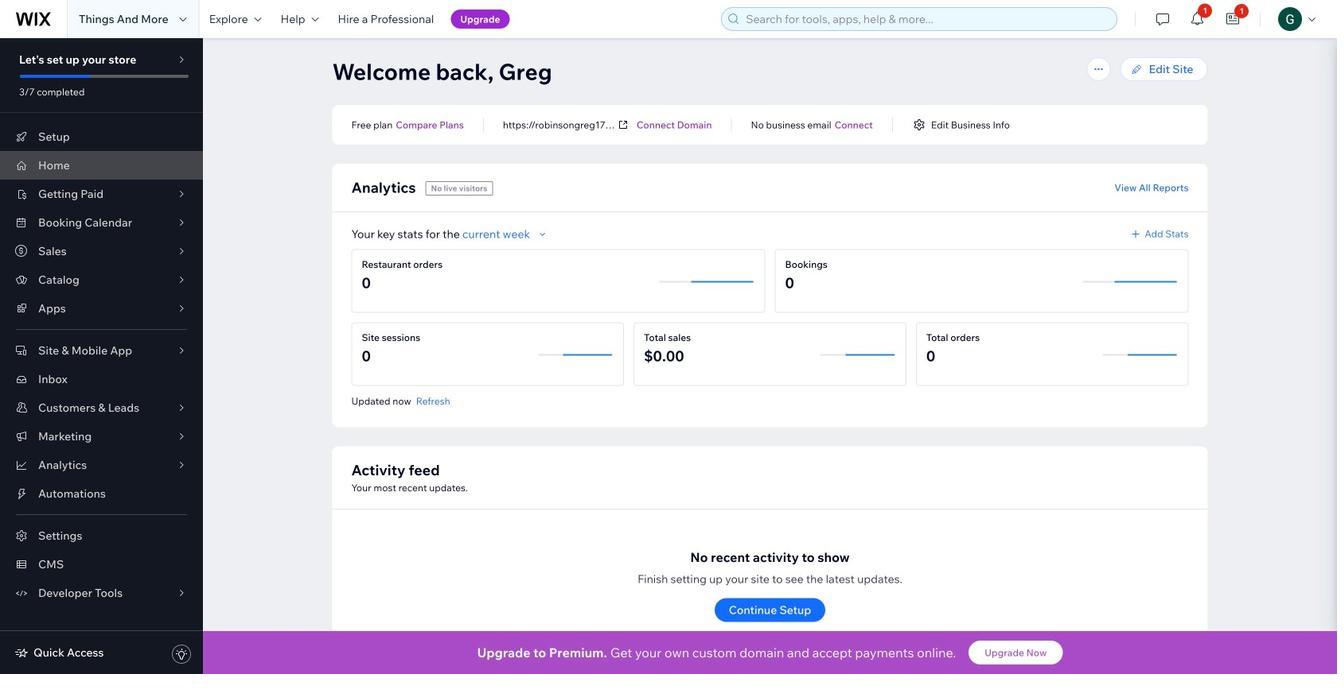 Task type: vqa. For each thing, say whether or not it's contained in the screenshot.
Search for tools, apps, help & more... field
yes



Task type: locate. For each thing, give the bounding box(es) containing it.
sidebar element
[[0, 38, 203, 675]]

Search for tools, apps, help & more... field
[[741, 8, 1112, 30]]



